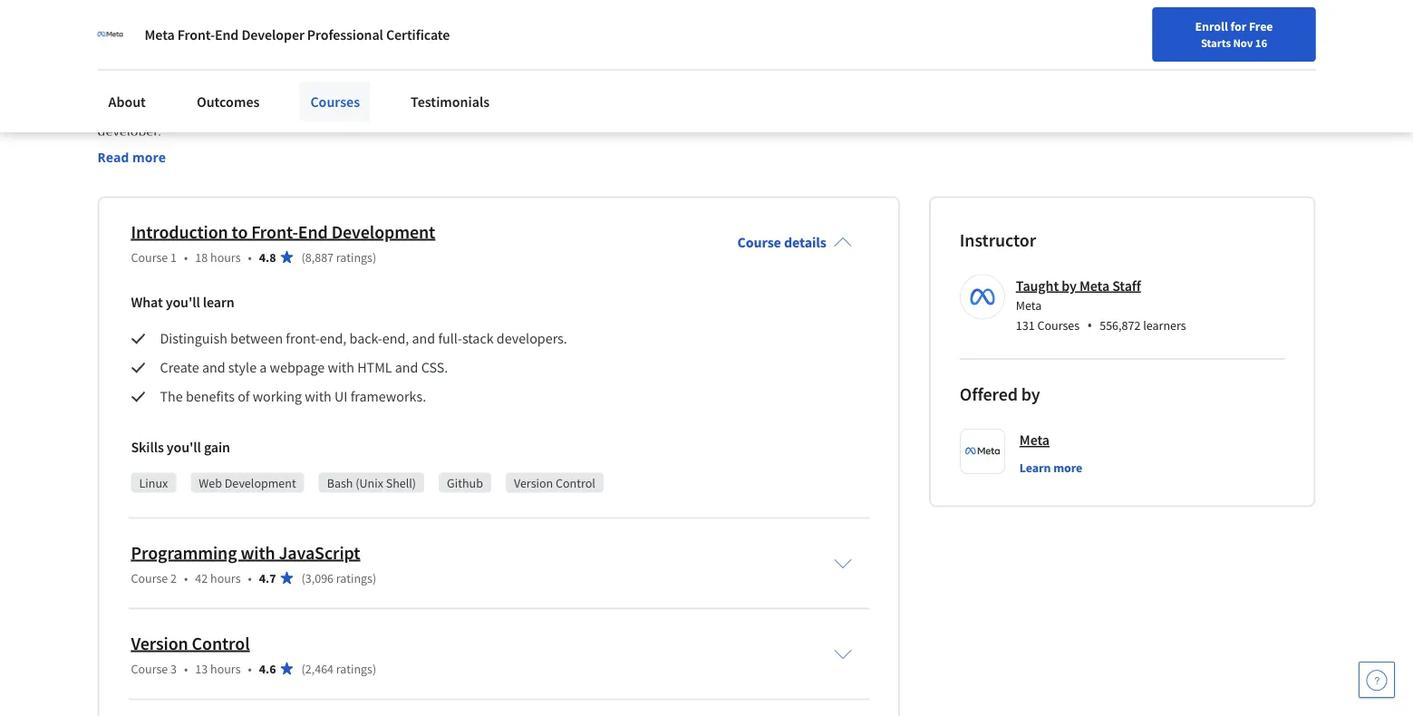 Task type: locate. For each thing, give the bounding box(es) containing it.
0 horizontal spatial end,
[[320, 330, 347, 348]]

with
[[328, 359, 354, 377], [305, 388, 332, 406], [241, 541, 275, 564]]

• left 4.6
[[248, 660, 252, 677]]

2 horizontal spatial by
[[1062, 276, 1077, 295]]

front-
[[718, 100, 752, 118], [286, 330, 320, 348]]

) right 2,464
[[373, 660, 376, 677]]

)
[[373, 249, 376, 265], [373, 570, 376, 586], [373, 660, 376, 677]]

you'll left learn
[[166, 293, 200, 311]]

front- up started
[[177, 25, 215, 44]]

menu item
[[1033, 18, 1150, 77]]

1 horizontal spatial to
[[232, 220, 248, 243]]

courses left build at the left
[[310, 92, 360, 111]]

by right taught
[[1062, 276, 1077, 295]]

1 vertical spatial of
[[351, 100, 363, 118]]

1 ) from the top
[[373, 249, 376, 265]]

create
[[160, 359, 199, 377]]

1 horizontal spatial front-
[[718, 100, 752, 118]]

3 ratings from the top
[[336, 660, 373, 677]]

you'll for learn
[[166, 293, 200, 311]]

by right offered
[[1022, 383, 1041, 406]]

1 hours from the top
[[210, 249, 241, 265]]

0 horizontal spatial front-
[[177, 25, 215, 44]]

learn
[[1020, 459, 1051, 475]]

the benefits of working with ui frameworks.
[[160, 388, 426, 406]]

0 vertical spatial version control
[[514, 475, 596, 491]]

1 horizontal spatial more
[[1054, 459, 1083, 475]]

1 vertical spatial to
[[232, 220, 248, 243]]

1 vertical spatial end
[[298, 220, 328, 243]]

and down websites
[[427, 100, 450, 118]]

end up 8,887 on the left
[[298, 220, 328, 243]]

1 vertical spatial (
[[301, 570, 305, 586]]

8,887
[[305, 249, 334, 265]]

gain
[[204, 438, 230, 456]]

world
[[252, 78, 287, 96]]

course details button
[[723, 208, 867, 277]]

0 vertical spatial (
[[301, 249, 305, 265]]

version control
[[514, 475, 596, 491], [131, 632, 250, 655]]

meta left staff at the right top of the page
[[1080, 276, 1110, 295]]

1 horizontal spatial end,
[[382, 330, 409, 348]]

more down developer.
[[132, 148, 166, 165]]

2 vertical spatial )
[[373, 660, 376, 677]]

of down style
[[238, 388, 250, 406]]

a left career
[[640, 100, 648, 118]]

version control up course 3 • 13 hours •
[[131, 632, 250, 655]]

0 vertical spatial to
[[132, 78, 144, 96]]

course left 2 in the left of the page
[[131, 570, 168, 586]]

by right designed
[[692, 78, 707, 96]]

front- up 4.8
[[251, 220, 298, 243]]

1 vertical spatial courses
[[1038, 317, 1080, 334]]

1 horizontal spatial professional
[[307, 25, 383, 44]]

taught by meta staff meta 131 courses • 556,872 learners
[[1016, 276, 1187, 335]]

as up instagram,
[[465, 78, 479, 96]]

and left build at the left
[[349, 78, 372, 96]]

of right world
[[290, 78, 302, 96]]

• inside taught by meta staff meta 131 courses • 556,872 learners
[[1087, 315, 1093, 335]]

a
[[482, 78, 489, 96], [640, 100, 648, 118], [708, 100, 715, 118], [260, 359, 267, 377]]

css.
[[421, 359, 448, 377]]

( 8,887 ratings )
[[301, 249, 376, 265]]

• left 556,872
[[1087, 315, 1093, 335]]

1 the from the left
[[229, 78, 249, 96]]

you
[[595, 100, 618, 118]]

2 vertical spatial (
[[301, 660, 305, 677]]

courses
[[310, 92, 360, 111], [1038, 317, 1080, 334]]

0 vertical spatial ratings
[[336, 249, 373, 265]]

offered
[[960, 383, 1018, 406]]

courses right 131
[[1038, 317, 1080, 334]]

you'll left gain
[[167, 438, 201, 456]]

0 horizontal spatial version
[[131, 632, 188, 655]]

0 horizontal spatial development
[[225, 475, 296, 491]]

meta link
[[1020, 429, 1050, 451]]

version
[[514, 475, 553, 491], [131, 632, 188, 655]]

hours right the 13
[[210, 660, 241, 677]]

for right "you"
[[621, 100, 638, 118]]

to left "get"
[[132, 78, 144, 96]]

3,096
[[305, 570, 334, 586]]

meta up the learn
[[1020, 431, 1050, 449]]

(
[[301, 249, 305, 265], [301, 570, 305, 586], [301, 660, 305, 677]]

1 horizontal spatial by
[[1022, 383, 1041, 406]]

0 vertical spatial version
[[514, 475, 553, 491]]

3 ) from the top
[[373, 660, 376, 677]]

1 vertical spatial )
[[373, 570, 376, 586]]

0 vertical spatial end
[[215, 25, 239, 44]]

0 horizontal spatial of
[[238, 388, 250, 406]]

and left css.
[[395, 359, 418, 377]]

taught by meta staff link
[[1016, 276, 1141, 295]]

for up the nov
[[1231, 18, 1247, 34]]

2 vertical spatial hours
[[210, 660, 241, 677]]

0 horizontal spatial courses
[[310, 92, 360, 111]]

with left ui
[[305, 388, 332, 406]]

read more button
[[97, 147, 166, 166]]

to inside want to get started in the world of coding and build websites as a career? this certificate, designed by the software engineering experts at meta—the creators of facebook and instagram, will prepare you for a career as a front-end developer. read more
[[132, 78, 144, 96]]

0 horizontal spatial end
[[215, 25, 239, 44]]

and left full-
[[412, 330, 435, 348]]

2 the from the left
[[710, 78, 730, 96]]

prepare
[[545, 100, 592, 118]]

ratings right 3,096
[[336, 570, 373, 586]]

certificate
[[237, 23, 349, 54], [386, 25, 450, 44]]

version up 3
[[131, 632, 188, 655]]

hours right 42
[[210, 570, 241, 586]]

front- up create and style a webpage with html and css.
[[286, 330, 320, 348]]

developer
[[242, 25, 304, 44]]

certificate up world
[[237, 23, 349, 54]]

to up course 1 • 18 hours •
[[232, 220, 248, 243]]

1 vertical spatial version
[[131, 632, 188, 655]]

front- down software
[[718, 100, 752, 118]]

0 vertical spatial front-
[[718, 100, 752, 118]]

coursera image
[[22, 15, 137, 44]]

career
[[651, 100, 689, 118]]

hours for control
[[210, 660, 241, 677]]

1 vertical spatial version control
[[131, 632, 250, 655]]

0 horizontal spatial version control
[[131, 632, 250, 655]]

0 horizontal spatial as
[[465, 78, 479, 96]]

2 ( from the top
[[301, 570, 305, 586]]

1 horizontal spatial certificate
[[386, 25, 450, 44]]

meta—the
[[235, 100, 296, 118]]

1 horizontal spatial courses
[[1038, 317, 1080, 334]]

shell)
[[386, 475, 416, 491]]

version control right github
[[514, 475, 596, 491]]

( 3,096 ratings )
[[301, 570, 376, 586]]

create and style a webpage with html and css.
[[160, 359, 448, 377]]

course 1 • 18 hours •
[[131, 249, 252, 265]]

course details
[[738, 233, 827, 252]]

0 horizontal spatial professional
[[97, 23, 232, 54]]

free
[[1249, 18, 1273, 34]]

end, left back-
[[320, 330, 347, 348]]

outcomes
[[197, 92, 260, 111]]

( down the javascript
[[301, 570, 305, 586]]

0 vertical spatial control
[[556, 475, 596, 491]]

1 horizontal spatial control
[[556, 475, 596, 491]]

0 horizontal spatial to
[[132, 78, 144, 96]]

development up ( 8,887 ratings )
[[332, 220, 435, 243]]

3 hours from the top
[[210, 660, 241, 677]]

control
[[556, 475, 596, 491], [192, 632, 250, 655]]

professional up "get"
[[97, 23, 232, 54]]

version right github
[[514, 475, 553, 491]]

learn
[[203, 293, 235, 311]]

websites
[[409, 78, 462, 96]]

with up ui
[[328, 359, 354, 377]]

1 horizontal spatial version control
[[514, 475, 596, 491]]

1 horizontal spatial development
[[332, 220, 435, 243]]

hours right the 18
[[210, 249, 241, 265]]

development right web at the left of page
[[225, 475, 296, 491]]

introduction
[[131, 220, 228, 243]]

back-
[[350, 330, 382, 348]]

end, up "html"
[[382, 330, 409, 348]]

taught
[[1016, 276, 1059, 295]]

1 horizontal spatial front-
[[251, 220, 298, 243]]

for inside want to get started in the world of coding and build websites as a career? this certificate, designed by the software engineering experts at meta—the creators of facebook and instagram, will prepare you for a career as a front-end developer. read more
[[621, 100, 638, 118]]

as
[[465, 78, 479, 96], [692, 100, 705, 118]]

0 horizontal spatial by
[[692, 78, 707, 96]]

0 horizontal spatial front-
[[286, 330, 320, 348]]

1 vertical spatial by
[[1062, 276, 1077, 295]]

( right 4.6
[[301, 660, 305, 677]]

1 horizontal spatial for
[[1231, 18, 1247, 34]]

1 vertical spatial for
[[621, 100, 638, 118]]

1 ( from the top
[[301, 249, 305, 265]]

0 vertical spatial courses
[[310, 92, 360, 111]]

started
[[169, 78, 212, 96]]

end,
[[320, 330, 347, 348], [382, 330, 409, 348]]

2 vertical spatial of
[[238, 388, 250, 406]]

software
[[733, 78, 785, 96]]

4.7
[[259, 570, 276, 586]]

0 horizontal spatial more
[[132, 148, 166, 165]]

to for introduction
[[232, 220, 248, 243]]

) for javascript
[[373, 570, 376, 586]]

will
[[521, 100, 542, 118]]

get
[[147, 78, 166, 96]]

None search field
[[258, 11, 657, 48]]

1 vertical spatial hours
[[210, 570, 241, 586]]

1 horizontal spatial end
[[298, 220, 328, 243]]

1 vertical spatial you'll
[[167, 438, 201, 456]]

0 horizontal spatial the
[[229, 78, 249, 96]]

( down introduction to front-end development link
[[301, 249, 305, 265]]

the right in
[[229, 78, 249, 96]]

as right career
[[692, 100, 705, 118]]

distinguish between front-end, back-end, and full-stack developers.
[[160, 330, 567, 348]]

of
[[290, 78, 302, 96], [351, 100, 363, 118], [238, 388, 250, 406]]

) right 8,887 on the left
[[373, 249, 376, 265]]

18
[[195, 249, 208, 265]]

instructor
[[960, 228, 1036, 251]]

course left the 1
[[131, 249, 168, 265]]

) right 3,096
[[373, 570, 376, 586]]

0 horizontal spatial for
[[621, 100, 638, 118]]

1 vertical spatial front-
[[286, 330, 320, 348]]

course left 3
[[131, 660, 168, 677]]

2 vertical spatial by
[[1022, 383, 1041, 406]]

ratings right 2,464
[[336, 660, 373, 677]]

0 vertical spatial )
[[373, 249, 376, 265]]

instagram,
[[453, 100, 518, 118]]

of right creators
[[351, 100, 363, 118]]

1 vertical spatial as
[[692, 100, 705, 118]]

course inside dropdown button
[[738, 233, 781, 252]]

by inside taught by meta staff meta 131 courses • 556,872 learners
[[1062, 276, 1077, 295]]

by
[[692, 78, 707, 96], [1062, 276, 1077, 295], [1022, 383, 1041, 406]]

0 vertical spatial with
[[328, 359, 354, 377]]

1 vertical spatial ratings
[[336, 570, 373, 586]]

to
[[132, 78, 144, 96], [232, 220, 248, 243]]

more
[[132, 148, 166, 165], [1054, 459, 1083, 475]]

introduction to front-end development
[[131, 220, 435, 243]]

courses inside taught by meta staff meta 131 courses • 556,872 learners
[[1038, 317, 1080, 334]]

with up 4.7
[[241, 541, 275, 564]]

0 vertical spatial of
[[290, 78, 302, 96]]

the left software
[[710, 78, 730, 96]]

2 horizontal spatial of
[[351, 100, 363, 118]]

distinguish
[[160, 330, 227, 348]]

end
[[752, 100, 775, 118]]

2 ) from the top
[[373, 570, 376, 586]]

for
[[1231, 18, 1247, 34], [621, 100, 638, 118]]

1 horizontal spatial the
[[710, 78, 730, 96]]

working
[[253, 388, 302, 406]]

0 vertical spatial for
[[1231, 18, 1247, 34]]

0 vertical spatial you'll
[[166, 293, 200, 311]]

0 vertical spatial more
[[132, 148, 166, 165]]

professional
[[97, 23, 232, 54], [307, 25, 383, 44]]

1 ratings from the top
[[336, 249, 373, 265]]

2 hours from the top
[[210, 570, 241, 586]]

by for offered by
[[1022, 383, 1041, 406]]

skills you'll gain
[[131, 438, 230, 456]]

end left developer
[[215, 25, 239, 44]]

2 vertical spatial ratings
[[336, 660, 373, 677]]

what
[[131, 293, 163, 311]]

0 horizontal spatial control
[[192, 632, 250, 655]]

course for version control
[[131, 660, 168, 677]]

ratings right 8,887 on the left
[[336, 249, 373, 265]]

course
[[385, 23, 457, 54]]

professional up coding
[[307, 25, 383, 44]]

1
[[171, 249, 177, 265]]

the
[[229, 78, 249, 96], [710, 78, 730, 96]]

introduction to front-end development link
[[131, 220, 435, 243]]

meta
[[145, 25, 175, 44], [1080, 276, 1110, 295], [1016, 297, 1042, 314], [1020, 431, 1050, 449]]

course left details
[[738, 233, 781, 252]]

0 vertical spatial as
[[465, 78, 479, 96]]

coding
[[305, 78, 346, 96]]

0 vertical spatial by
[[692, 78, 707, 96]]

read
[[97, 148, 129, 165]]

4.6
[[259, 660, 276, 677]]

more right the learn
[[1054, 459, 1083, 475]]

• right 2 in the left of the page
[[184, 570, 188, 586]]

1 vertical spatial development
[[225, 475, 296, 491]]

meta up 131
[[1016, 297, 1042, 314]]

2 ratings from the top
[[336, 570, 373, 586]]

1 vertical spatial front-
[[251, 220, 298, 243]]

details
[[784, 233, 827, 252]]

1 vertical spatial more
[[1054, 459, 1083, 475]]

development
[[332, 220, 435, 243], [225, 475, 296, 491]]

meta right meta icon
[[145, 25, 175, 44]]

certificate right '9'
[[386, 25, 450, 44]]

html
[[357, 359, 392, 377]]

1 vertical spatial control
[[192, 632, 250, 655]]

0 vertical spatial hours
[[210, 249, 241, 265]]



Task type: vqa. For each thing, say whether or not it's contained in the screenshot.
top analytics?
no



Task type: describe. For each thing, give the bounding box(es) containing it.
series
[[462, 23, 525, 54]]

bash
[[327, 475, 353, 491]]

learn more
[[1020, 459, 1083, 475]]

(unix
[[356, 475, 383, 491]]

meta image
[[97, 22, 123, 47]]

about link
[[97, 82, 157, 121]]

front- inside want to get started in the world of coding and build websites as a career? this certificate, designed by the software engineering experts at meta—the creators of facebook and instagram, will prepare you for a career as a front-end developer. read more
[[718, 100, 752, 118]]

web development
[[199, 475, 296, 491]]

meta front-end developer professional certificate
[[145, 25, 450, 44]]

testimonials
[[411, 92, 490, 111]]

2 end, from the left
[[382, 330, 409, 348]]

certificate,
[[567, 78, 631, 96]]

course for programming with javascript
[[131, 570, 168, 586]]

ratings for javascript
[[336, 570, 373, 586]]

programming with javascript link
[[131, 541, 360, 564]]

version control link
[[131, 632, 250, 655]]

and left style
[[202, 359, 225, 377]]

9
[[367, 23, 380, 54]]

for inside 'enroll for free starts nov 16'
[[1231, 18, 1247, 34]]

-
[[354, 23, 362, 54]]

linux
[[139, 475, 168, 491]]

engineering
[[97, 100, 170, 118]]

16
[[1256, 35, 1268, 50]]

you'll for gain
[[167, 438, 201, 456]]

stack
[[462, 330, 494, 348]]

1 vertical spatial with
[[305, 388, 332, 406]]

• right the 1
[[184, 249, 188, 265]]

course 3 • 13 hours •
[[131, 660, 252, 677]]

programming with javascript
[[131, 541, 360, 564]]

131
[[1016, 317, 1035, 334]]

in
[[215, 78, 226, 96]]

developer.
[[97, 122, 161, 140]]

facebook
[[366, 100, 424, 118]]

0 horizontal spatial certificate
[[237, 23, 349, 54]]

courses link
[[300, 82, 371, 121]]

enroll
[[1195, 18, 1228, 34]]

556,872
[[1100, 317, 1141, 334]]

skills
[[131, 438, 164, 456]]

career?
[[492, 78, 536, 96]]

• left 4.8
[[248, 249, 252, 265]]

this
[[539, 78, 564, 96]]

starts
[[1201, 35, 1231, 50]]

enroll for free starts nov 16
[[1195, 18, 1273, 50]]

bash (unix shell)
[[327, 475, 416, 491]]

taught by meta staff image
[[963, 277, 1003, 317]]

staff
[[1113, 276, 1141, 295]]

what you'll learn
[[131, 293, 235, 311]]

designed
[[634, 78, 689, 96]]

nov
[[1233, 35, 1253, 50]]

github
[[447, 475, 483, 491]]

2
[[171, 570, 177, 586]]

a right career
[[708, 100, 715, 118]]

webpage
[[270, 359, 325, 377]]

the
[[160, 388, 183, 406]]

( for javascript
[[301, 570, 305, 586]]

build
[[375, 78, 406, 96]]

more inside want to get started in the world of coding and build websites as a career? this certificate, designed by the software engineering experts at meta—the creators of facebook and instagram, will prepare you for a career as a front-end developer. read more
[[132, 148, 166, 165]]

more inside 'button'
[[1054, 459, 1083, 475]]

1 horizontal spatial as
[[692, 100, 705, 118]]

to for want
[[132, 78, 144, 96]]

• right 3
[[184, 660, 188, 677]]

professional certificate - 9 course series
[[97, 23, 525, 54]]

help center image
[[1366, 669, 1388, 691]]

0 vertical spatial development
[[332, 220, 435, 243]]

course for introduction to front-end development
[[131, 249, 168, 265]]

1 horizontal spatial version
[[514, 475, 553, 491]]

( 2,464 ratings )
[[301, 660, 376, 677]]

by inside want to get started in the world of coding and build websites as a career? this certificate, designed by the software engineering experts at meta—the creators of facebook and instagram, will prepare you for a career as a front-end developer. read more
[[692, 78, 707, 96]]

• left 4.7
[[248, 570, 252, 586]]

outcomes link
[[186, 82, 271, 121]]

4.8
[[259, 249, 276, 265]]

want to get started in the world of coding and build websites as a career? this certificate, designed by the software engineering experts at meta—the creators of facebook and instagram, will prepare you for a career as a front-end developer. read more
[[97, 78, 788, 165]]

learners
[[1144, 317, 1187, 334]]

a up instagram,
[[482, 78, 489, 96]]

0 vertical spatial front-
[[177, 25, 215, 44]]

developers.
[[497, 330, 567, 348]]

show notifications image
[[1169, 23, 1190, 44]]

between
[[230, 330, 283, 348]]

ratings for front-
[[336, 249, 373, 265]]

style
[[228, 359, 257, 377]]

) for front-
[[373, 249, 376, 265]]

hours for with
[[210, 570, 241, 586]]

javascript
[[279, 541, 360, 564]]

2 vertical spatial with
[[241, 541, 275, 564]]

want
[[97, 78, 129, 96]]

course 2 • 42 hours •
[[131, 570, 252, 586]]

ui
[[335, 388, 348, 406]]

hours for to
[[210, 249, 241, 265]]

web
[[199, 475, 222, 491]]

offered by
[[960, 383, 1041, 406]]

3 ( from the top
[[301, 660, 305, 677]]

1 horizontal spatial of
[[290, 78, 302, 96]]

experts
[[173, 100, 217, 118]]

creators
[[299, 100, 348, 118]]

by for taught by meta staff meta 131 courses • 556,872 learners
[[1062, 276, 1077, 295]]

testimonials link
[[400, 82, 501, 121]]

13
[[195, 660, 208, 677]]

1 end, from the left
[[320, 330, 347, 348]]

( for front-
[[301, 249, 305, 265]]

42
[[195, 570, 208, 586]]

a right style
[[260, 359, 267, 377]]



